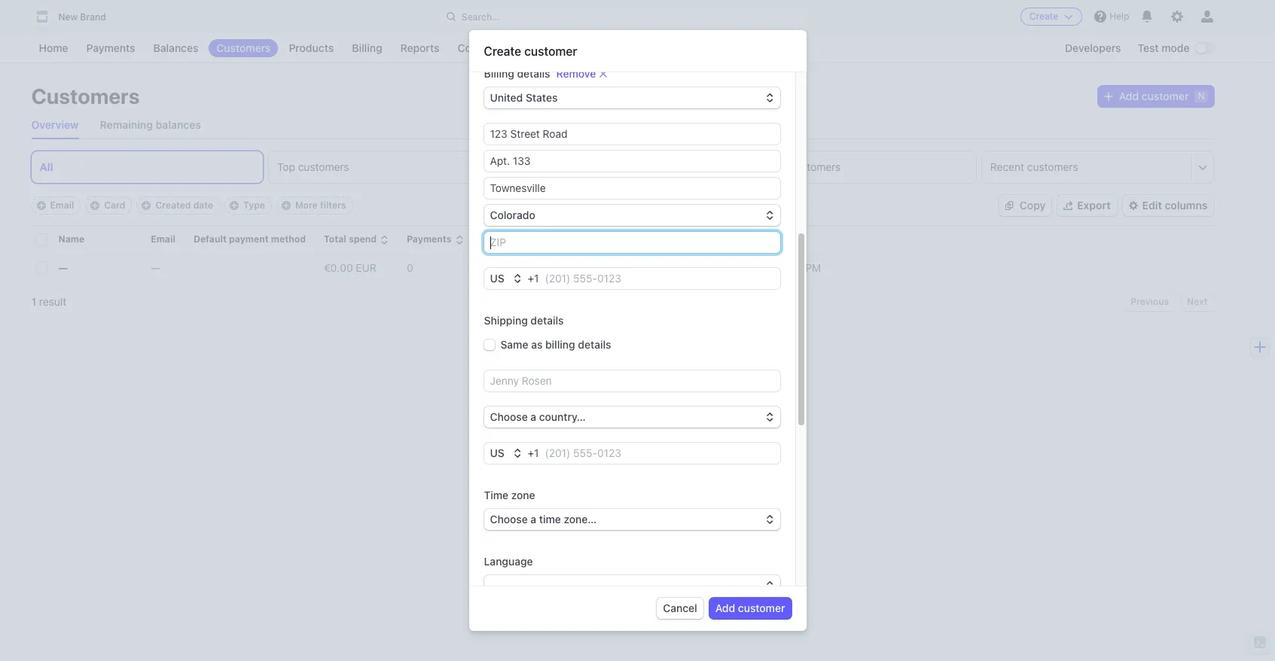 Task type: vqa. For each thing, say whether or not it's contained in the screenshot.
the bottom Price
no



Task type: locate. For each thing, give the bounding box(es) containing it.
+ up shipping details
[[528, 272, 534, 285]]

1 — from the left
[[58, 261, 68, 274]]

2 customers from the left
[[565, 160, 616, 173]]

1 horizontal spatial add customer
[[1119, 90, 1189, 102]]

+ 1 down the choose a country…
[[528, 447, 539, 459]]

email
[[50, 200, 74, 211], [151, 233, 175, 245]]

— link down default
[[151, 255, 194, 280]]

0 vertical spatial details
[[517, 67, 550, 80]]

1 customers from the left
[[298, 160, 349, 173]]

time down states
[[541, 160, 562, 173]]

1 horizontal spatial billing
[[484, 67, 514, 80]]

1 horizontal spatial eur
[[514, 261, 534, 274]]

open overflow menu image
[[1199, 162, 1208, 171]]

1 horizontal spatial created
[[741, 233, 777, 245]]

toolbar
[[31, 197, 353, 215]]

copy button
[[999, 195, 1052, 216]]

0 horizontal spatial customers
[[31, 84, 140, 108]]

overview
[[31, 118, 79, 131]]

payment right the last at the top right
[[671, 233, 710, 245]]

0 horizontal spatial €0.00 eur
[[324, 261, 376, 274]]

0 vertical spatial time
[[541, 160, 562, 173]]

1 vertical spatial svg image
[[1005, 201, 1014, 210]]

a left the country… on the left
[[531, 410, 536, 423]]

1 left result
[[31, 295, 36, 308]]

0 horizontal spatial created
[[156, 200, 191, 211]]

a
[[531, 410, 536, 423], [531, 513, 536, 526]]

payment down the type
[[229, 233, 269, 245]]

method
[[271, 233, 306, 245]]

1 €0.00 from the left
[[324, 261, 353, 274]]

Address line 2 text field
[[484, 151, 780, 172]]

create for create customer
[[484, 44, 521, 58]]

billing left reports
[[352, 41, 382, 54]]

remove button
[[556, 66, 608, 81]]

0 vertical spatial svg image
[[1104, 92, 1113, 101]]

3 €0.00 eur from the left
[[552, 261, 605, 274]]

billing up united
[[484, 67, 514, 80]]

choose inside popup button
[[490, 513, 528, 526]]

0 horizontal spatial —
[[58, 261, 68, 274]]

0 horizontal spatial customer
[[524, 44, 577, 58]]

0 vertical spatial tab list
[[31, 111, 1214, 139]]

svg image left copy
[[1005, 201, 1014, 210]]

1 horizontal spatial payment
[[671, 233, 710, 245]]

customers up copy
[[1027, 160, 1078, 173]]

all link
[[31, 151, 263, 183]]

svg image inside copy popup button
[[1005, 201, 1014, 210]]

0 horizontal spatial add
[[715, 602, 735, 615]]

1 vertical spatial choose
[[490, 513, 528, 526]]

export
[[1077, 199, 1111, 212]]

3 €0.00 from the left
[[552, 261, 582, 274]]

email down add created date image
[[151, 233, 175, 245]]

more right add more filters image at the top left
[[295, 200, 318, 211]]

1 vertical spatial customers
[[31, 84, 140, 108]]

a inside choose a time zone… popup button
[[531, 513, 536, 526]]

language
[[484, 555, 533, 568]]

1 vertical spatial details
[[531, 314, 564, 327]]

customers right "repeat"
[[790, 160, 841, 173]]

€0.00 down total
[[324, 261, 353, 274]]

€0.00 eur down 'dispute losses'
[[552, 261, 605, 274]]

add card image
[[91, 201, 100, 210]]

2 choose from the top
[[490, 513, 528, 526]]

eur down 'dispute losses'
[[584, 261, 605, 274]]

2 — link from the left
[[151, 255, 194, 280]]

payments down the 'brand'
[[86, 41, 135, 54]]

1 eur from the left
[[356, 261, 376, 274]]

result
[[39, 295, 66, 308]]

repeat
[[753, 160, 787, 173]]

1 horizontal spatial €0.00 eur
[[482, 261, 534, 274]]

1 — link from the left
[[58, 255, 103, 280]]

1 horizontal spatial customer
[[738, 602, 785, 615]]

1 horizontal spatial payments
[[407, 233, 452, 245]]

remove
[[556, 67, 596, 80]]

1 vertical spatial email
[[151, 233, 175, 245]]

reports link
[[393, 39, 447, 57]]

1 for (201) 555-0123 telephone field
[[534, 272, 539, 285]]

1 tab list from the top
[[31, 111, 1214, 139]]

€0.00 eur
[[324, 261, 376, 274], [482, 261, 534, 274], [552, 261, 605, 274]]

0 horizontal spatial payment
[[229, 233, 269, 245]]

customers up city text box
[[565, 160, 616, 173]]

1 horizontal spatial more
[[518, 41, 543, 54]]

1 horizontal spatial — link
[[151, 255, 194, 280]]

payment for default
[[229, 233, 269, 245]]

a for country…
[[531, 410, 536, 423]]

billing details
[[484, 67, 550, 80]]

choose for choose a country…
[[490, 410, 528, 423]]

created up oct
[[741, 233, 777, 245]]

+ for (201) 555-0123 phone field
[[528, 447, 534, 459]]

tab list
[[31, 111, 1214, 139], [31, 151, 1214, 183]]

choose down time zone
[[490, 513, 528, 526]]

+ 1 for (201) 555-0123 phone field
[[528, 447, 539, 459]]

products
[[289, 41, 334, 54]]

Select All checkbox
[[36, 234, 46, 245]]

0 vertical spatial choose
[[490, 410, 528, 423]]

1 down the choose a country…
[[534, 447, 539, 459]]

Select Item checkbox
[[36, 262, 46, 273]]

2 horizontal spatial €0.00
[[552, 261, 582, 274]]

0 horizontal spatial payments
[[86, 41, 135, 54]]

+ 1
[[528, 272, 539, 285], [528, 447, 539, 459]]

created right add created date image
[[156, 200, 191, 211]]

1 horizontal spatial add
[[1119, 90, 1139, 102]]

0 horizontal spatial email
[[50, 200, 74, 211]]

first-time customers link
[[507, 151, 738, 183]]

2 + 1 from the top
[[528, 447, 539, 459]]

payments up 0 link
[[407, 233, 452, 245]]

balances
[[156, 118, 201, 131]]

add customer
[[1119, 90, 1189, 102], [715, 602, 785, 615]]

top customers
[[277, 160, 349, 173]]

0 horizontal spatial billing
[[352, 41, 382, 54]]

—
[[58, 261, 68, 274], [151, 261, 160, 274]]

4 customers from the left
[[1027, 160, 1078, 173]]

tab list containing overview
[[31, 111, 1214, 139]]

customers for repeat customers
[[790, 160, 841, 173]]

1 €0.00 eur from the left
[[324, 261, 376, 274]]

overview link
[[31, 111, 79, 139]]

0 vertical spatial +
[[528, 272, 534, 285]]

0 horizontal spatial svg image
[[1005, 201, 1014, 210]]

create up developers link
[[1029, 11, 1058, 22]]

toolbar containing email
[[31, 197, 353, 215]]

1 payment from the left
[[229, 233, 269, 245]]

details down create customer
[[517, 67, 550, 80]]

0 vertical spatial customers
[[216, 41, 271, 54]]

0
[[407, 261, 413, 274]]

€0.00 for first €0.00 eur link from the left
[[324, 261, 353, 274]]

— down add created date image
[[151, 261, 160, 274]]

more up billing details
[[518, 41, 543, 54]]

0 vertical spatial created
[[156, 200, 191, 211]]

€0.00 down dispute
[[552, 261, 582, 274]]

united states button
[[484, 87, 780, 108]]

brand
[[80, 11, 106, 23]]

edit columns button
[[1123, 195, 1214, 216]]

€0.00 for second €0.00 eur link
[[482, 261, 511, 274]]

choose a country… button
[[484, 407, 780, 428]]

spend
[[349, 233, 377, 245]]

create up billing details
[[484, 44, 521, 58]]

oct 17, 7:21 pm link
[[741, 255, 1214, 280]]

1 + from the top
[[528, 272, 534, 285]]

+ 1 up shipping details
[[528, 272, 539, 285]]

1 choose from the top
[[490, 410, 528, 423]]

2 €0.00 from the left
[[482, 261, 511, 274]]

1 vertical spatial +
[[528, 447, 534, 459]]

create inside button
[[1029, 11, 1058, 22]]

refunds
[[482, 233, 519, 245]]

details
[[517, 67, 550, 80], [531, 314, 564, 327], [578, 338, 611, 351]]

1 vertical spatial a
[[531, 513, 536, 526]]

eur for first €0.00 eur link from the left
[[356, 261, 376, 274]]

choose for choose a time zone…
[[490, 513, 528, 526]]

€0.00 down "refunds"
[[482, 261, 511, 274]]

edit columns
[[1142, 199, 1208, 212]]

2 tab list from the top
[[31, 151, 1214, 183]]

0 vertical spatial more
[[518, 41, 543, 54]]

1 horizontal spatial email
[[151, 233, 175, 245]]

0 vertical spatial billing
[[352, 41, 382, 54]]

add customer right cancel
[[715, 602, 785, 615]]

choose left the country… on the left
[[490, 410, 528, 423]]

more
[[518, 41, 543, 54], [295, 200, 318, 211]]

1 for (201) 555-0123 phone field
[[534, 447, 539, 459]]

customers
[[216, 41, 271, 54], [31, 84, 140, 108]]

2 horizontal spatial customer
[[1142, 90, 1189, 102]]

more filters
[[295, 200, 346, 211]]

developers link
[[1057, 39, 1129, 57]]

create
[[1029, 11, 1058, 22], [484, 44, 521, 58]]

1 vertical spatial add
[[715, 602, 735, 615]]

billing inside "link"
[[352, 41, 382, 54]]

customers left products
[[216, 41, 271, 54]]

0 vertical spatial payments
[[86, 41, 135, 54]]

1 vertical spatial add customer
[[715, 602, 785, 615]]

payment
[[229, 233, 269, 245], [671, 233, 710, 245]]

1 vertical spatial create
[[484, 44, 521, 58]]

same
[[500, 338, 528, 351]]

+
[[528, 272, 534, 285], [528, 447, 534, 459]]

0 vertical spatial a
[[531, 410, 536, 423]]

2 a from the top
[[531, 513, 536, 526]]

1 vertical spatial + 1
[[528, 447, 539, 459]]

default payment method
[[194, 233, 306, 245]]

time
[[541, 160, 562, 173], [539, 513, 561, 526]]

1 vertical spatial 1
[[31, 295, 36, 308]]

export button
[[1058, 195, 1117, 216]]

0 horizontal spatial eur
[[356, 261, 376, 274]]

first-
[[515, 160, 541, 173]]

eur down "refunds"
[[514, 261, 534, 274]]

0 horizontal spatial €0.00
[[324, 261, 353, 274]]

a down zone
[[531, 513, 536, 526]]

0 horizontal spatial add customer
[[715, 602, 785, 615]]

2 horizontal spatial €0.00 eur
[[552, 261, 605, 274]]

€0.00 eur link down losses
[[552, 255, 649, 280]]

customers right top
[[298, 160, 349, 173]]

details right billing
[[578, 338, 611, 351]]

1 + 1 from the top
[[528, 272, 539, 285]]

details up same as billing details
[[531, 314, 564, 327]]

1 up shipping details
[[534, 272, 539, 285]]

— link down name
[[58, 255, 103, 280]]

svg image
[[1104, 92, 1113, 101], [1005, 201, 1014, 210]]

add customer left n
[[1119, 90, 1189, 102]]

1 vertical spatial tab list
[[31, 151, 1214, 183]]

2 vertical spatial customer
[[738, 602, 785, 615]]

2 horizontal spatial eur
[[584, 261, 605, 274]]

more button
[[510, 39, 566, 57]]

oct 17, 7:21 pm
[[741, 261, 821, 274]]

— right select item checkbox
[[58, 261, 68, 274]]

1 vertical spatial created
[[741, 233, 777, 245]]

add email image
[[37, 201, 46, 210]]

email right add email image
[[50, 200, 74, 211]]

1 vertical spatial time
[[539, 513, 561, 526]]

€0.00 eur link down "refunds"
[[482, 255, 552, 280]]

add down test
[[1119, 90, 1139, 102]]

2 €0.00 eur from the left
[[482, 261, 534, 274]]

default
[[194, 233, 227, 245]]

3 customers from the left
[[790, 160, 841, 173]]

add customer inside button
[[715, 602, 785, 615]]

customers up the overview
[[31, 84, 140, 108]]

1 €0.00 eur link from the left
[[324, 255, 407, 280]]

details for shipping details
[[531, 314, 564, 327]]

eur for second €0.00 eur link
[[514, 261, 534, 274]]

+ down the choose a country…
[[528, 447, 534, 459]]

add right cancel
[[715, 602, 735, 615]]

svg image down developers link
[[1104, 92, 1113, 101]]

1 vertical spatial more
[[295, 200, 318, 211]]

choose inside popup button
[[490, 410, 528, 423]]

developers
[[1065, 41, 1121, 54]]

customers for top customers
[[298, 160, 349, 173]]

2 + from the top
[[528, 447, 534, 459]]

0 vertical spatial create
[[1029, 11, 1058, 22]]

2 payment from the left
[[671, 233, 710, 245]]

€0.00 eur link down spend
[[324, 255, 407, 280]]

0 vertical spatial 1
[[534, 272, 539, 285]]

Address line 1 text field
[[484, 124, 780, 145]]

0 vertical spatial add
[[1119, 90, 1139, 102]]

€0.00
[[324, 261, 353, 274], [482, 261, 511, 274], [552, 261, 582, 274]]

add type image
[[230, 201, 239, 210]]

customers for recent customers
[[1027, 160, 1078, 173]]

a inside choose a country… popup button
[[531, 410, 536, 423]]

Jenny Rosen text field
[[484, 371, 780, 392]]

— link
[[58, 255, 103, 280], [151, 255, 194, 280]]

0 horizontal spatial more
[[295, 200, 318, 211]]

create for create
[[1029, 11, 1058, 22]]

€0.00 eur for 1st €0.00 eur link from right
[[552, 261, 605, 274]]

€0.00 eur down "refunds"
[[482, 261, 534, 274]]

0 vertical spatial + 1
[[528, 272, 539, 285]]

add inside button
[[715, 602, 735, 615]]

€0.00 eur down total spend
[[324, 261, 376, 274]]

1 a from the top
[[531, 410, 536, 423]]

more inside more button
[[518, 41, 543, 54]]

2 eur from the left
[[514, 261, 534, 274]]

1 horizontal spatial €0.00
[[482, 261, 511, 274]]

1 horizontal spatial create
[[1029, 11, 1058, 22]]

1
[[534, 272, 539, 285], [31, 295, 36, 308], [534, 447, 539, 459]]

0 horizontal spatial create
[[484, 44, 521, 58]]

as
[[531, 338, 543, 351]]

tab list down united states dropdown button at the top of page
[[31, 111, 1214, 139]]

1 horizontal spatial —
[[151, 261, 160, 274]]

1 vertical spatial billing
[[484, 67, 514, 80]]

tab list down address line 1 text field
[[31, 151, 1214, 183]]

0 horizontal spatial — link
[[58, 255, 103, 280]]

2 vertical spatial 1
[[534, 447, 539, 459]]

create button
[[1020, 8, 1083, 26]]

time left the zone…
[[539, 513, 561, 526]]

0 vertical spatial email
[[50, 200, 74, 211]]

eur
[[356, 261, 376, 274], [514, 261, 534, 274], [584, 261, 605, 274]]

last
[[649, 233, 668, 245]]

country…
[[539, 410, 586, 423]]

eur down spend
[[356, 261, 376, 274]]

1 result
[[31, 295, 66, 308]]

3 eur from the left
[[584, 261, 605, 274]]



Task type: describe. For each thing, give the bounding box(es) containing it.
losses
[[590, 233, 619, 245]]

eur for 1st €0.00 eur link from right
[[584, 261, 605, 274]]

0 link
[[407, 255, 482, 280]]

add created date image
[[142, 201, 151, 210]]

created for created
[[741, 233, 777, 245]]

remaining
[[100, 118, 153, 131]]

recent customers
[[990, 160, 1078, 173]]

time zone
[[484, 489, 535, 502]]

payment for last
[[671, 233, 710, 245]]

Search… search field
[[437, 7, 808, 26]]

choose a country…
[[490, 410, 586, 423]]

€0.00 eur for second €0.00 eur link
[[482, 261, 534, 274]]

top
[[277, 160, 295, 173]]

previous
[[1131, 296, 1169, 307]]

test
[[1138, 41, 1159, 54]]

recent customers link
[[982, 151, 1192, 183]]

2 — from the left
[[151, 261, 160, 274]]

City text field
[[484, 178, 780, 199]]

united
[[490, 91, 523, 104]]

add more filters image
[[282, 201, 291, 210]]

created date
[[156, 200, 213, 211]]

(201) 555-0123 telephone field
[[539, 268, 780, 289]]

next button
[[1181, 293, 1214, 311]]

same as billing details
[[500, 338, 611, 351]]

+ for (201) 555-0123 telephone field
[[528, 272, 534, 285]]

(201) 555-0123 telephone field
[[539, 443, 780, 464]]

customer inside button
[[738, 602, 785, 615]]

balances
[[153, 41, 198, 54]]

1 horizontal spatial customers
[[216, 41, 271, 54]]

ZIP text field
[[484, 232, 780, 253]]

zone…
[[564, 513, 597, 526]]

1 vertical spatial customer
[[1142, 90, 1189, 102]]

create customer
[[484, 44, 577, 58]]

0 vertical spatial add customer
[[1119, 90, 1189, 102]]

new
[[58, 11, 78, 23]]

pm
[[805, 261, 821, 274]]

choose a time zone… button
[[484, 509, 780, 530]]

type
[[243, 200, 265, 211]]

next
[[1187, 296, 1208, 307]]

0 vertical spatial customer
[[524, 44, 577, 58]]

new brand
[[58, 11, 106, 23]]

connect
[[458, 41, 500, 54]]

2 €0.00 eur link from the left
[[482, 255, 552, 280]]

billing link
[[344, 39, 390, 57]]

search…
[[462, 11, 500, 22]]

mode
[[1162, 41, 1190, 54]]

columns
[[1165, 199, 1208, 212]]

€0.00 eur for first €0.00 eur link from the left
[[324, 261, 376, 274]]

copy
[[1020, 199, 1046, 212]]

oct
[[741, 261, 758, 274]]

first-time customers
[[515, 160, 616, 173]]

reports
[[400, 41, 439, 54]]

date
[[193, 200, 213, 211]]

top customers link
[[269, 151, 501, 183]]

connect link
[[450, 39, 507, 57]]

cancel
[[663, 602, 697, 615]]

remaining balances link
[[100, 111, 201, 139]]

1 vertical spatial payments
[[407, 233, 452, 245]]

3 €0.00 eur link from the left
[[552, 255, 649, 280]]

new brand button
[[31, 6, 121, 27]]

recent
[[990, 160, 1024, 173]]

filters
[[320, 200, 346, 211]]

states
[[526, 91, 558, 104]]

last payment
[[649, 233, 710, 245]]

balances link
[[146, 39, 206, 57]]

previous button
[[1125, 293, 1175, 311]]

1 horizontal spatial svg image
[[1104, 92, 1113, 101]]

united states
[[490, 91, 558, 104]]

choose a time zone…
[[490, 513, 597, 526]]

add customer button
[[709, 598, 791, 619]]

home
[[39, 41, 68, 54]]

created for created date
[[156, 200, 191, 211]]

dispute
[[552, 233, 587, 245]]

billing for billing details
[[484, 67, 514, 80]]

billing for billing
[[352, 41, 382, 54]]

repeat customers link
[[744, 151, 976, 183]]

tab list containing all
[[31, 151, 1214, 183]]

total spend
[[324, 233, 377, 245]]

remaining balances
[[100, 118, 201, 131]]

n
[[1198, 90, 1205, 102]]

all
[[40, 160, 53, 173]]

time
[[484, 489, 508, 502]]

payments link
[[79, 39, 143, 57]]

shipping details
[[484, 314, 564, 327]]

shipping
[[484, 314, 528, 327]]

17,
[[761, 261, 777, 274]]

repeat customers
[[753, 160, 841, 173]]

details for billing details
[[517, 67, 550, 80]]

customers link
[[209, 39, 278, 57]]

€0.00 for 1st €0.00 eur link from right
[[552, 261, 582, 274]]

2 vertical spatial details
[[578, 338, 611, 351]]

zone
[[511, 489, 535, 502]]

cancel button
[[657, 598, 703, 619]]

card
[[104, 200, 125, 211]]

dispute losses
[[552, 233, 619, 245]]

email inside toolbar
[[50, 200, 74, 211]]

7:21
[[780, 261, 803, 274]]

time inside popup button
[[539, 513, 561, 526]]

more for more filters
[[295, 200, 318, 211]]

+ 1 for (201) 555-0123 telephone field
[[528, 272, 539, 285]]

test mode
[[1138, 41, 1190, 54]]

more for more
[[518, 41, 543, 54]]

products link
[[281, 39, 341, 57]]

edit
[[1142, 199, 1162, 212]]

a for time
[[531, 513, 536, 526]]

total
[[324, 233, 346, 245]]



